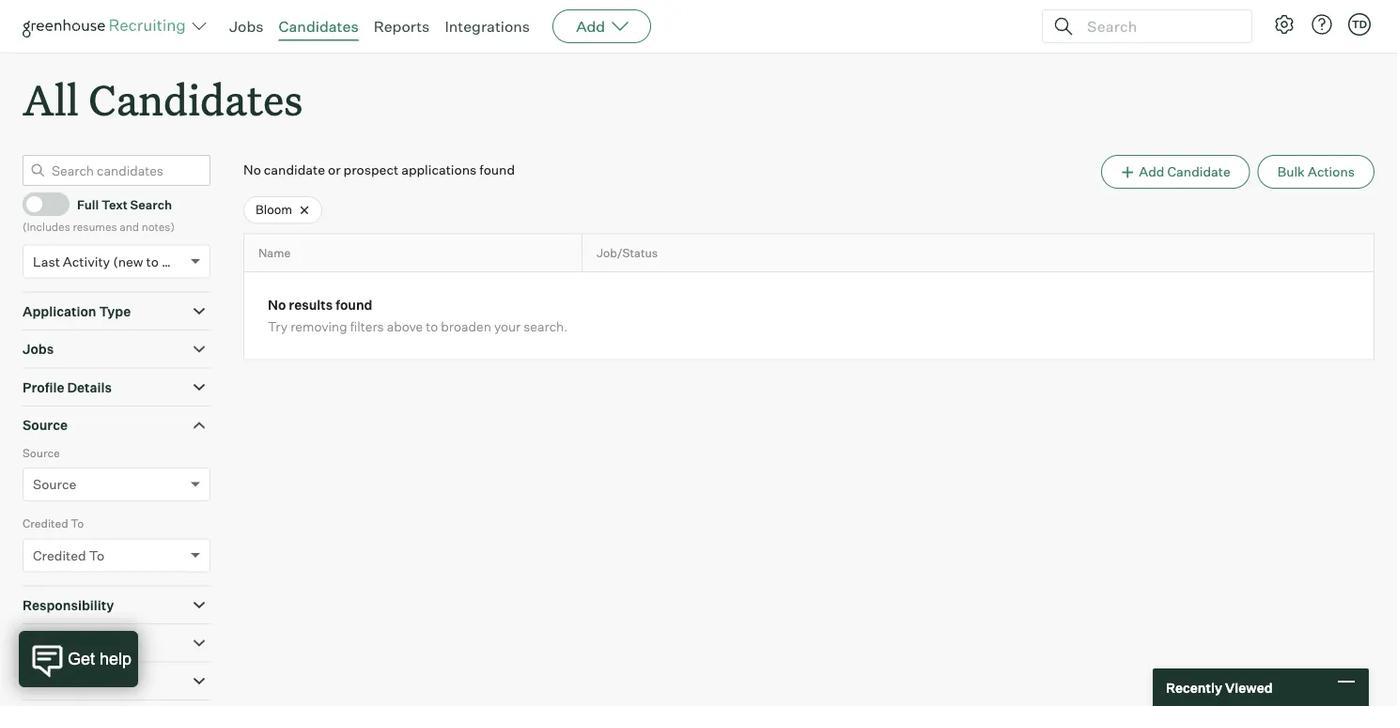 Task type: vqa. For each thing, say whether or not it's contained in the screenshot.
"Bulk Actions" LINK at the right top of the page
yes



Task type: locate. For each thing, give the bounding box(es) containing it.
0 vertical spatial no
[[243, 162, 261, 178]]

tasks
[[77, 635, 115, 652]]

found up filters
[[336, 297, 373, 314]]

source for credited to element
[[23, 446, 60, 460]]

candidate
[[1167, 164, 1231, 180]]

found inside no results found try removing filters above to broaden your search.
[[336, 297, 373, 314]]

job/status
[[597, 246, 658, 260]]

last activity (new to old)
[[33, 253, 186, 270]]

details
[[67, 379, 112, 396]]

candidates
[[279, 17, 359, 36], [88, 71, 303, 127]]

no
[[243, 162, 261, 178], [268, 297, 286, 314]]

1 vertical spatial no
[[268, 297, 286, 314]]

0 horizontal spatial found
[[336, 297, 373, 314]]

found right applications
[[479, 162, 515, 178]]

0 vertical spatial found
[[479, 162, 515, 178]]

1 horizontal spatial to
[[89, 547, 104, 564]]

no for no candidate or prospect applications found
[[243, 162, 261, 178]]

credited up responsibility
[[33, 547, 86, 564]]

to up responsibility
[[89, 547, 104, 564]]

1 vertical spatial source
[[23, 446, 60, 460]]

bulk
[[1278, 164, 1305, 180]]

recently viewed
[[1166, 680, 1273, 696]]

1 vertical spatial found
[[336, 297, 373, 314]]

credited to element
[[23, 515, 210, 586]]

all
[[23, 71, 79, 127]]

integrations
[[445, 17, 530, 36]]

1 vertical spatial to
[[89, 547, 104, 564]]

bloom
[[256, 202, 292, 217]]

jobs
[[229, 17, 264, 36], [23, 341, 54, 358]]

credited down source "element" on the left bottom of the page
[[23, 517, 68, 531]]

filters
[[350, 319, 384, 335]]

full text search (includes resumes and notes)
[[23, 197, 175, 234]]

no up 'try' in the top left of the page
[[268, 297, 286, 314]]

to
[[71, 517, 84, 531], [89, 547, 104, 564]]

candidates down jobs link in the top of the page
[[88, 71, 303, 127]]

applications
[[401, 162, 477, 178]]

0 vertical spatial credited
[[23, 517, 68, 531]]

add inside "popup button"
[[576, 17, 605, 36]]

source element
[[23, 444, 210, 515]]

profile details
[[23, 379, 112, 396]]

1 horizontal spatial to
[[426, 319, 438, 335]]

jobs up profile
[[23, 341, 54, 358]]

0 vertical spatial to
[[146, 253, 159, 270]]

1 vertical spatial credited to
[[33, 547, 104, 564]]

search.
[[524, 319, 568, 335]]

resumes
[[73, 220, 117, 234]]

0 horizontal spatial jobs
[[23, 341, 54, 358]]

1 horizontal spatial add
[[1139, 164, 1165, 180]]

no left candidate
[[243, 162, 261, 178]]

credited to
[[23, 517, 84, 531], [33, 547, 104, 564]]

source for source "element" on the left bottom of the page
[[23, 417, 68, 434]]

1 vertical spatial to
[[426, 319, 438, 335]]

candidate
[[264, 162, 325, 178]]

credited
[[23, 517, 68, 531], [33, 547, 86, 564]]

no candidate or prospect applications found
[[243, 162, 515, 178]]

full
[[77, 197, 99, 212]]

1 horizontal spatial no
[[268, 297, 286, 314]]

1 horizontal spatial found
[[479, 162, 515, 178]]

1 vertical spatial jobs
[[23, 341, 54, 358]]

add for add
[[576, 17, 605, 36]]

prospect
[[344, 162, 398, 178]]

2 vertical spatial source
[[33, 477, 76, 493]]

credited to down source "element" on the left bottom of the page
[[23, 517, 84, 531]]

add candidate
[[1139, 164, 1231, 180]]

old)
[[162, 253, 186, 270]]

0 vertical spatial jobs
[[229, 17, 264, 36]]

integrations link
[[445, 17, 530, 36]]

0 vertical spatial add
[[576, 17, 605, 36]]

1 horizontal spatial jobs
[[229, 17, 264, 36]]

0 vertical spatial source
[[23, 417, 68, 434]]

to
[[146, 253, 159, 270], [426, 319, 438, 335]]

reports
[[374, 17, 430, 36]]

candidates right jobs link in the top of the page
[[279, 17, 359, 36]]

jobs left candidates link
[[229, 17, 264, 36]]

add button
[[553, 9, 651, 43]]

last
[[33, 253, 60, 270]]

td button
[[1348, 13, 1371, 36]]

source
[[23, 417, 68, 434], [23, 446, 60, 460], [33, 477, 76, 493]]

credited to up responsibility
[[33, 547, 104, 564]]

1 vertical spatial add
[[1139, 164, 1165, 180]]

add
[[576, 17, 605, 36], [1139, 164, 1165, 180]]

reports link
[[374, 17, 430, 36]]

td
[[1352, 18, 1367, 31]]

to right above
[[426, 319, 438, 335]]

0 horizontal spatial no
[[243, 162, 261, 178]]

to down source "element" on the left bottom of the page
[[71, 517, 84, 531]]

to left old)
[[146, 253, 159, 270]]

0 horizontal spatial add
[[576, 17, 605, 36]]

0 horizontal spatial to
[[71, 517, 84, 531]]

type
[[99, 303, 131, 320]]

text
[[101, 197, 128, 212]]

found
[[479, 162, 515, 178], [336, 297, 373, 314]]

no inside no results found try removing filters above to broaden your search.
[[268, 297, 286, 314]]



Task type: describe. For each thing, give the bounding box(es) containing it.
viewed
[[1225, 680, 1273, 696]]

checkmark image
[[31, 197, 45, 210]]

pipeline
[[23, 635, 74, 652]]

0 horizontal spatial to
[[146, 253, 159, 270]]

try
[[268, 319, 288, 335]]

Search candidates field
[[23, 155, 210, 186]]

greenhouse recruiting image
[[23, 15, 192, 38]]

Search text field
[[1082, 13, 1235, 40]]

last activity (new to old) option
[[33, 253, 186, 270]]

add for add candidate
[[1139, 164, 1165, 180]]

responsibility
[[23, 597, 114, 614]]

activity
[[63, 253, 110, 270]]

1 vertical spatial candidates
[[88, 71, 303, 127]]

jobs link
[[229, 17, 264, 36]]

your
[[494, 319, 521, 335]]

notes)
[[142, 220, 175, 234]]

application type
[[23, 303, 131, 320]]

search
[[130, 197, 172, 212]]

0 vertical spatial credited to
[[23, 517, 84, 531]]

td button
[[1345, 9, 1375, 39]]

1 vertical spatial credited
[[33, 547, 86, 564]]

add candidate link
[[1101, 155, 1250, 189]]

bulk actions link
[[1258, 155, 1375, 189]]

candidates link
[[279, 17, 359, 36]]

0 vertical spatial candidates
[[279, 17, 359, 36]]

0 vertical spatial to
[[71, 517, 84, 531]]

education
[[23, 673, 87, 690]]

no results found try removing filters above to broaden your search.
[[268, 297, 568, 335]]

application
[[23, 303, 96, 320]]

(includes
[[23, 220, 70, 234]]

actions
[[1308, 164, 1355, 180]]

profile
[[23, 379, 64, 396]]

configure image
[[1273, 13, 1296, 36]]

bulk actions
[[1278, 164, 1355, 180]]

pipeline tasks
[[23, 635, 115, 652]]

or
[[328, 162, 341, 178]]

and
[[120, 220, 139, 234]]

all candidates
[[23, 71, 303, 127]]

name
[[258, 246, 291, 260]]

above
[[387, 319, 423, 335]]

no for no results found try removing filters above to broaden your search.
[[268, 297, 286, 314]]

removing
[[290, 319, 347, 335]]

recently
[[1166, 680, 1222, 696]]

broaden
[[441, 319, 491, 335]]

to inside no results found try removing filters above to broaden your search.
[[426, 319, 438, 335]]

results
[[289, 297, 333, 314]]

(new
[[113, 253, 143, 270]]



